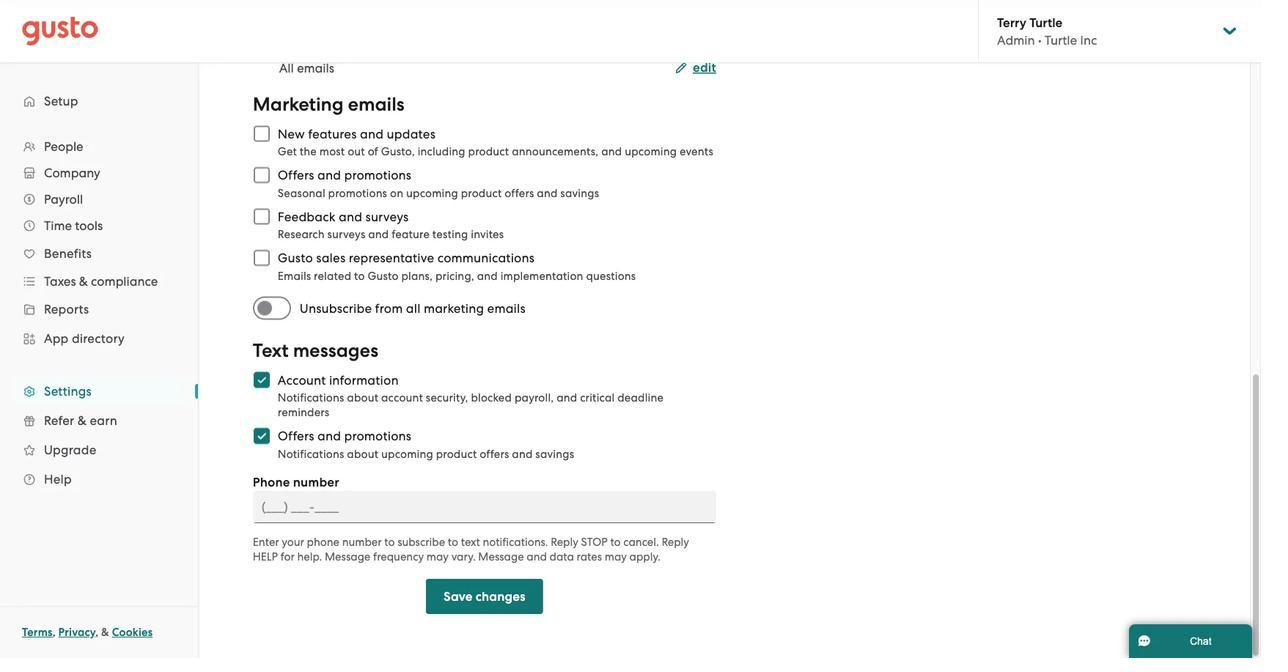Task type: describe. For each thing, give the bounding box(es) containing it.
all
[[406, 301, 421, 316]]

payroll button
[[15, 186, 183, 213]]

and down most
[[317, 168, 341, 183]]

company
[[44, 166, 100, 180]]

notifications for offers
[[278, 448, 344, 460]]

app
[[44, 331, 69, 346]]

promotions for features
[[344, 168, 411, 183]]

enter your phone number to subscribe to text notifications. reply stop to cancel. reply help for help. message frequency may vary. message and data rates may apply.
[[253, 536, 689, 563]]

seasonal promotions on upcoming product offers and savings
[[278, 187, 599, 199]]

2 may from the left
[[605, 551, 627, 563]]

2 reply from the left
[[662, 536, 689, 549]]

offers and promotions checkbox for account information
[[246, 420, 278, 452]]

2 , from the left
[[95, 626, 99, 639]]

and inside enter your phone number to subscribe to text notifications. reply stop to cancel. reply help for help. message frequency may vary. message and data rates may apply.
[[527, 551, 547, 563]]

reminders
[[278, 406, 329, 419]]

1 reply from the left
[[551, 536, 578, 549]]

about for information
[[347, 392, 378, 404]]

rates
[[577, 551, 602, 563]]

cancel.
[[623, 536, 659, 549]]

notifications about upcoming product offers and savings
[[278, 448, 574, 460]]

•
[[1038, 33, 1042, 47]]

refer & earn
[[44, 414, 117, 428]]

feedback
[[278, 209, 336, 224]]

taxes & compliance
[[44, 274, 158, 289]]

to left text
[[448, 536, 458, 549]]

0 horizontal spatial gusto
[[278, 251, 313, 265]]

2 vertical spatial emails
[[487, 301, 526, 316]]

related
[[314, 269, 351, 282]]

taxes
[[44, 274, 76, 289]]

plans,
[[401, 269, 433, 282]]

people
[[44, 139, 83, 154]]

emails related to gusto plans, pricing, and implementation questions
[[278, 269, 636, 282]]

taxes & compliance button
[[15, 268, 183, 295]]

stop
[[581, 536, 608, 549]]

emails
[[278, 269, 311, 282]]

frequency
[[373, 551, 424, 563]]

information
[[329, 373, 399, 388]]

gusto,
[[381, 145, 415, 158]]

account information
[[278, 373, 399, 388]]

New features and updates checkbox
[[246, 118, 278, 150]]

to up frequency
[[384, 536, 395, 549]]

offers for new
[[278, 168, 314, 183]]

changes
[[476, 589, 525, 604]]

Unsubscribe from all marketing emails checkbox
[[253, 292, 300, 324]]

0 vertical spatial turtle
[[1030, 15, 1063, 30]]

questions
[[586, 269, 636, 282]]

notifications.
[[483, 536, 548, 549]]

subscribe
[[398, 536, 445, 549]]

gusto navigation element
[[0, 63, 198, 518]]

2 vertical spatial upcoming
[[381, 448, 433, 460]]

1 message from the left
[[325, 551, 371, 563]]

people button
[[15, 133, 183, 160]]

on
[[390, 187, 403, 199]]

your
[[282, 536, 304, 549]]

chat button
[[1129, 625, 1252, 658]]

feedback and surveys
[[278, 209, 409, 224]]

edit button
[[675, 59, 716, 77]]

& for earn
[[78, 414, 87, 428]]

unsubscribe from all marketing emails
[[300, 301, 526, 316]]

directory
[[72, 331, 125, 346]]

0 vertical spatial number
[[293, 475, 339, 490]]

data
[[550, 551, 574, 563]]

terms , privacy , & cookies
[[22, 626, 153, 639]]

gusto sales representative communications
[[278, 251, 535, 265]]

1 vertical spatial promotions
[[328, 187, 387, 199]]

Feedback and surveys checkbox
[[246, 201, 278, 233]]

account
[[381, 392, 423, 404]]

1 vertical spatial surveys
[[327, 228, 365, 241]]

unsubscribe
[[300, 301, 372, 316]]

text
[[461, 536, 480, 549]]

terms link
[[22, 626, 53, 639]]

and right the announcements,
[[601, 145, 622, 158]]

and down communications
[[477, 269, 498, 282]]

events
[[680, 145, 713, 158]]

compliance
[[91, 274, 158, 289]]

earn
[[90, 414, 117, 428]]

get the most out of gusto, including product announcements, and upcoming events
[[278, 145, 713, 158]]

announcements,
[[512, 145, 599, 158]]

cookies button
[[112, 624, 153, 642]]

out
[[348, 145, 365, 158]]

pricing,
[[436, 269, 474, 282]]

get
[[278, 145, 297, 158]]

representative
[[349, 251, 434, 265]]

features
[[308, 126, 357, 141]]

1 , from the left
[[53, 626, 56, 639]]

notifications about account security, blocked payroll, and critical deadline reminders
[[278, 392, 664, 419]]

2 message from the left
[[478, 551, 524, 563]]

1 horizontal spatial gusto
[[368, 269, 399, 282]]

1 vertical spatial offers
[[480, 448, 509, 460]]

and right feedback
[[339, 209, 362, 224]]

deadline
[[618, 392, 664, 404]]

text
[[253, 339, 289, 362]]

promotions for information
[[344, 429, 411, 444]]

1 vertical spatial turtle
[[1045, 33, 1077, 47]]

about for and
[[347, 448, 378, 460]]

Phone number text field
[[253, 491, 716, 524]]

time
[[44, 219, 72, 233]]

enter
[[253, 536, 279, 549]]

app directory
[[44, 331, 125, 346]]

marketing
[[253, 93, 344, 115]]



Task type: vqa. For each thing, say whether or not it's contained in the screenshot.


Task type: locate. For each thing, give the bounding box(es) containing it.
savings down the announcements,
[[560, 187, 599, 199]]

, left privacy link on the left bottom of page
[[53, 626, 56, 639]]

0 vertical spatial offers
[[505, 187, 534, 199]]

settings link
[[15, 378, 183, 405]]

may down subscribe
[[427, 551, 449, 563]]

help
[[253, 551, 278, 563]]

Gusto sales representative communications checkbox
[[246, 242, 278, 274]]

marketing
[[424, 301, 484, 316]]

including
[[418, 145, 465, 158]]

notifications inside notifications about account security, blocked payroll, and critical deadline reminders
[[278, 392, 344, 404]]

product
[[468, 145, 509, 158], [461, 187, 502, 199], [436, 448, 477, 460]]

1 horizontal spatial reply
[[662, 536, 689, 549]]

number inside enter your phone number to subscribe to text notifications. reply stop to cancel. reply help for help. message frequency may vary. message and data rates may apply.
[[342, 536, 382, 549]]

notifications
[[278, 392, 344, 404], [278, 448, 344, 460]]

1 vertical spatial &
[[78, 414, 87, 428]]

product right including
[[468, 145, 509, 158]]

and left data
[[527, 551, 547, 563]]

notifications up the phone number
[[278, 448, 344, 460]]

new features and updates
[[278, 126, 436, 141]]

and down payroll,
[[512, 448, 533, 460]]

gusto up 'emails'
[[278, 251, 313, 265]]

list
[[0, 133, 198, 494]]

emails
[[297, 60, 334, 75], [348, 93, 404, 115], [487, 301, 526, 316]]

0 vertical spatial emails
[[297, 60, 334, 75]]

1 vertical spatial notifications
[[278, 448, 344, 460]]

offers for account
[[278, 429, 314, 444]]

offers and promotions down the reminders
[[278, 429, 411, 444]]

to right stop
[[610, 536, 621, 549]]

2 notifications from the top
[[278, 448, 344, 460]]

terry turtle admin • turtle inc
[[997, 15, 1097, 47]]

0 vertical spatial promotions
[[344, 168, 411, 183]]

offers down notifications about account security, blocked payroll, and critical deadline reminders
[[480, 448, 509, 460]]

Account information checkbox
[[246, 364, 278, 396]]

and inside notifications about account security, blocked payroll, and critical deadline reminders
[[557, 392, 577, 404]]

offers and promotions checkbox for new features and updates
[[246, 159, 278, 191]]

turtle right •
[[1045, 33, 1077, 47]]

2 vertical spatial &
[[101, 626, 109, 639]]

1 vertical spatial product
[[461, 187, 502, 199]]

may down stop
[[605, 551, 627, 563]]

0 vertical spatial upcoming
[[625, 145, 677, 158]]

1 offers and promotions checkbox from the top
[[246, 159, 278, 191]]

promotions
[[344, 168, 411, 183], [328, 187, 387, 199], [344, 429, 411, 444]]

0 vertical spatial notifications
[[278, 392, 344, 404]]

1 may from the left
[[427, 551, 449, 563]]

all
[[279, 60, 294, 75]]

1 vertical spatial number
[[342, 536, 382, 549]]

gusto down the representative
[[368, 269, 399, 282]]

and down the reminders
[[317, 429, 341, 444]]

1 vertical spatial offers and promotions
[[278, 429, 411, 444]]

0 horizontal spatial may
[[427, 551, 449, 563]]

emails for marketing emails
[[348, 93, 404, 115]]

help.
[[297, 551, 322, 563]]

surveys
[[366, 209, 409, 224], [327, 228, 365, 241]]

vary.
[[451, 551, 476, 563]]

0 vertical spatial about
[[347, 392, 378, 404]]

& left earn
[[78, 414, 87, 428]]

offers down get the most out of gusto, including product announcements, and upcoming events at the top of page
[[505, 187, 534, 199]]

0 horizontal spatial emails
[[297, 60, 334, 75]]

and down the announcements,
[[537, 187, 558, 199]]

security,
[[426, 392, 468, 404]]

home image
[[22, 16, 98, 46]]

offers and promotions for features
[[278, 168, 411, 183]]

turtle
[[1030, 15, 1063, 30], [1045, 33, 1077, 47]]

refer
[[44, 414, 74, 428]]

save
[[444, 589, 473, 604]]

save changes
[[444, 589, 525, 604]]

edit
[[693, 60, 716, 75]]

& left cookies button
[[101, 626, 109, 639]]

phone number
[[253, 475, 339, 490]]

account
[[278, 373, 326, 388]]

upcoming left events
[[625, 145, 677, 158]]

1 horizontal spatial message
[[478, 551, 524, 563]]

about inside notifications about account security, blocked payroll, and critical deadline reminders
[[347, 392, 378, 404]]

1 vertical spatial upcoming
[[406, 187, 458, 199]]

marketing emails
[[253, 93, 404, 115]]

phone
[[307, 536, 339, 549]]

reply up data
[[551, 536, 578, 549]]

upgrade
[[44, 443, 96, 458]]

1 offers from the top
[[278, 168, 314, 183]]

and
[[360, 126, 384, 141], [601, 145, 622, 158], [317, 168, 341, 183], [537, 187, 558, 199], [339, 209, 362, 224], [368, 228, 389, 241], [477, 269, 498, 282], [557, 392, 577, 404], [317, 429, 341, 444], [512, 448, 533, 460], [527, 551, 547, 563]]

offers
[[278, 168, 314, 183], [278, 429, 314, 444]]

number
[[293, 475, 339, 490], [342, 536, 382, 549]]

1 vertical spatial about
[[347, 448, 378, 460]]

time tools
[[44, 219, 103, 233]]

seasonal
[[278, 187, 325, 199]]

reports link
[[15, 296, 183, 323]]

updates
[[387, 126, 436, 141]]

1 vertical spatial savings
[[536, 448, 574, 460]]

offers and promotions checkbox up phone
[[246, 420, 278, 452]]

0 vertical spatial product
[[468, 145, 509, 158]]

terry
[[997, 15, 1026, 30]]

2 vertical spatial product
[[436, 448, 477, 460]]

settings
[[44, 384, 92, 399]]

promotions up feedback and surveys
[[328, 187, 387, 199]]

refer & earn link
[[15, 408, 183, 434]]

research surveys and feature testing invites
[[278, 228, 504, 241]]

notifications up the reminders
[[278, 392, 344, 404]]

may
[[427, 551, 449, 563], [605, 551, 627, 563]]

admin
[[997, 33, 1035, 47]]

2 about from the top
[[347, 448, 378, 460]]

apply.
[[630, 551, 661, 563]]

2 vertical spatial promotions
[[344, 429, 411, 444]]

message down notifications.
[[478, 551, 524, 563]]

app directory link
[[15, 326, 183, 352]]

emails right all
[[297, 60, 334, 75]]

sales
[[316, 251, 346, 265]]

to right related on the left of the page
[[354, 269, 365, 282]]

for
[[281, 551, 295, 563]]

0 horizontal spatial number
[[293, 475, 339, 490]]

0 horizontal spatial message
[[325, 551, 371, 563]]

promotions down of
[[344, 168, 411, 183]]

turtle up •
[[1030, 15, 1063, 30]]

all emails
[[279, 60, 334, 75]]

the
[[300, 145, 317, 158]]

upcoming down account
[[381, 448, 433, 460]]

2 offers from the top
[[278, 429, 314, 444]]

1 notifications from the top
[[278, 392, 344, 404]]

0 vertical spatial surveys
[[366, 209, 409, 224]]

payroll,
[[515, 392, 554, 404]]

1 vertical spatial offers and promotions checkbox
[[246, 420, 278, 452]]

notifications for account
[[278, 392, 344, 404]]

and up the representative
[[368, 228, 389, 241]]

time tools button
[[15, 213, 183, 239]]

benefits link
[[15, 240, 183, 267]]

2 horizontal spatial emails
[[487, 301, 526, 316]]

implementation
[[501, 269, 583, 282]]

0 horizontal spatial ,
[[53, 626, 56, 639]]

offers down the reminders
[[278, 429, 314, 444]]

offers and promotions for information
[[278, 429, 411, 444]]

0 vertical spatial savings
[[560, 187, 599, 199]]

emails up "new features and updates"
[[348, 93, 404, 115]]

1 vertical spatial gusto
[[368, 269, 399, 282]]

reply right cancel.
[[662, 536, 689, 549]]

offers and promotions checkbox down get
[[246, 159, 278, 191]]

help
[[44, 472, 72, 487]]

offers
[[505, 187, 534, 199], [480, 448, 509, 460]]

and left critical
[[557, 392, 577, 404]]

research
[[278, 228, 325, 241]]

emails down implementation
[[487, 301, 526, 316]]

text messages
[[253, 339, 378, 362]]

1 about from the top
[[347, 392, 378, 404]]

1 horizontal spatial emails
[[348, 93, 404, 115]]

& right taxes
[[79, 274, 88, 289]]

0 vertical spatial &
[[79, 274, 88, 289]]

reports
[[44, 302, 89, 317]]

1 vertical spatial offers
[[278, 429, 314, 444]]

1 horizontal spatial number
[[342, 536, 382, 549]]

messages
[[293, 339, 378, 362]]

0 vertical spatial gusto
[[278, 251, 313, 265]]

0 vertical spatial offers and promotions
[[278, 168, 411, 183]]

and up of
[[360, 126, 384, 141]]

product down notifications about account security, blocked payroll, and critical deadline reminders
[[436, 448, 477, 460]]

message down phone
[[325, 551, 371, 563]]

0 vertical spatial offers
[[278, 168, 314, 183]]

Offers and promotions checkbox
[[246, 159, 278, 191], [246, 420, 278, 452]]

surveys up research surveys and feature testing invites
[[366, 209, 409, 224]]

1 horizontal spatial may
[[605, 551, 627, 563]]

to
[[354, 269, 365, 282], [384, 536, 395, 549], [448, 536, 458, 549], [610, 536, 621, 549]]

0 vertical spatial offers and promotions checkbox
[[246, 159, 278, 191]]

testing
[[433, 228, 468, 241]]

,
[[53, 626, 56, 639], [95, 626, 99, 639]]

2 offers and promotions checkbox from the top
[[246, 420, 278, 452]]

cookies
[[112, 626, 153, 639]]

blocked
[[471, 392, 512, 404]]

2 offers and promotions from the top
[[278, 429, 411, 444]]

savings down payroll,
[[536, 448, 574, 460]]

, left the cookies
[[95, 626, 99, 639]]

about
[[347, 392, 378, 404], [347, 448, 378, 460]]

product up invites
[[461, 187, 502, 199]]

from
[[375, 301, 403, 316]]

emails for all emails
[[297, 60, 334, 75]]

offers up seasonal
[[278, 168, 314, 183]]

& for compliance
[[79, 274, 88, 289]]

upcoming right on
[[406, 187, 458, 199]]

inc
[[1080, 33, 1097, 47]]

privacy
[[58, 626, 95, 639]]

benefits
[[44, 246, 92, 261]]

1 horizontal spatial ,
[[95, 626, 99, 639]]

new
[[278, 126, 305, 141]]

list containing people
[[0, 133, 198, 494]]

surveys down feedback and surveys
[[327, 228, 365, 241]]

offers and promotions down out
[[278, 168, 411, 183]]

upgrade link
[[15, 437, 183, 463]]

terms
[[22, 626, 53, 639]]

of
[[368, 145, 378, 158]]

setup
[[44, 94, 78, 109]]

communications
[[438, 251, 535, 265]]

1 vertical spatial emails
[[348, 93, 404, 115]]

0 horizontal spatial reply
[[551, 536, 578, 549]]

1 offers and promotions from the top
[[278, 168, 411, 183]]

upcoming
[[625, 145, 677, 158], [406, 187, 458, 199], [381, 448, 433, 460]]

& inside dropdown button
[[79, 274, 88, 289]]

promotions down account
[[344, 429, 411, 444]]



